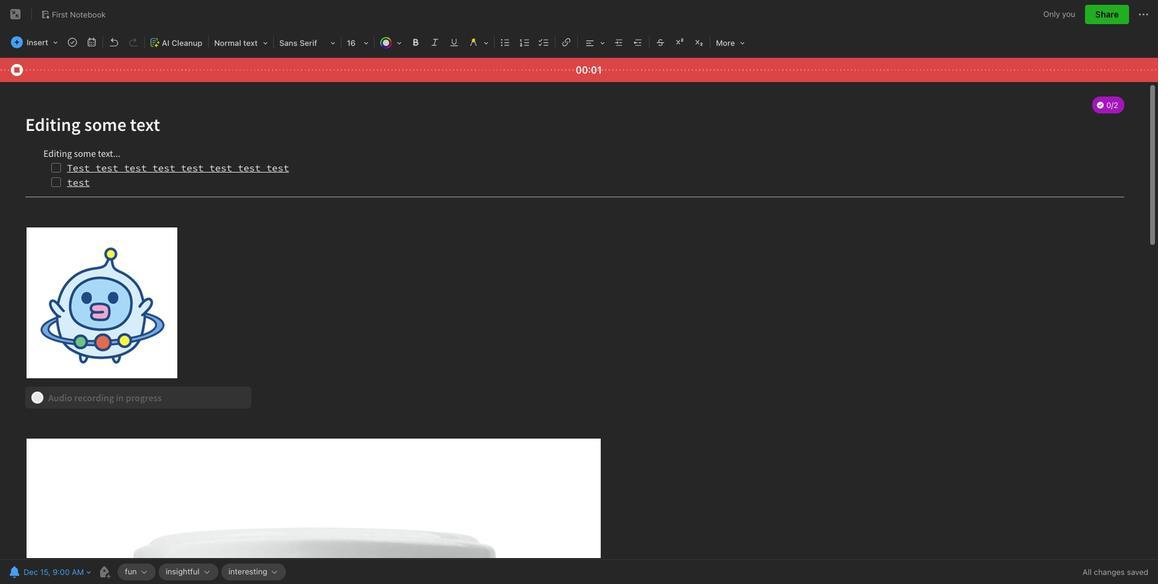 Task type: describe. For each thing, give the bounding box(es) containing it.
sans
[[279, 38, 298, 48]]

fun button
[[118, 564, 156, 580]]

Heading level field
[[210, 34, 272, 51]]

More actions field
[[1137, 5, 1151, 24]]

add tag image
[[97, 565, 112, 579]]

insightful button
[[159, 564, 218, 580]]

share button
[[1085, 5, 1130, 24]]

first notebook
[[52, 9, 106, 19]]

interesting button
[[221, 564, 286, 580]]

ai cleanup
[[162, 38, 202, 48]]

dec
[[24, 567, 38, 577]]

you
[[1063, 9, 1076, 19]]

only
[[1044, 9, 1060, 19]]

checklist image
[[536, 34, 553, 51]]

Insert field
[[8, 34, 62, 51]]

outdent image
[[630, 34, 647, 51]]

ai cleanup button
[[146, 34, 207, 51]]

Font family field
[[275, 34, 340, 51]]

15,
[[40, 567, 51, 577]]

italic image
[[427, 34, 443, 51]]

Edit reminder field
[[6, 564, 92, 580]]

underline image
[[446, 34, 463, 51]]

text
[[243, 38, 258, 48]]

fun
[[125, 567, 137, 576]]

notebook
[[70, 9, 106, 19]]

interesting Tag actions field
[[267, 568, 279, 576]]

more
[[716, 38, 735, 48]]

ai
[[162, 38, 170, 48]]

insightful Tag actions field
[[200, 568, 211, 576]]

all
[[1083, 567, 1092, 577]]

more actions image
[[1137, 7, 1151, 22]]

only you
[[1044, 9, 1076, 19]]

sans serif
[[279, 38, 317, 48]]

cleanup
[[172, 38, 202, 48]]

am
[[72, 567, 84, 577]]

share
[[1096, 9, 1119, 19]]

strikethrough image
[[652, 34, 669, 51]]



Task type: vqa. For each thing, say whether or not it's contained in the screenshot.
Numbered list image
yes



Task type: locate. For each thing, give the bounding box(es) containing it.
Note Editor text field
[[0, 82, 1158, 559]]

bulleted list image
[[497, 34, 514, 51]]

subscript image
[[691, 34, 708, 51]]

bold image
[[407, 34, 424, 51]]

Alignment field
[[579, 34, 609, 51]]

dec 15, 9:00 am button
[[6, 564, 85, 580]]

insightful
[[166, 567, 200, 576]]

all changes saved
[[1083, 567, 1149, 577]]

first
[[52, 9, 68, 19]]

9:00
[[53, 567, 70, 577]]

indent image
[[611, 34, 627, 51]]

task image
[[64, 34, 81, 51]]

insert
[[27, 37, 48, 47]]

first notebook button
[[37, 6, 110, 23]]

changes
[[1094, 567, 1125, 577]]

Font color field
[[376, 34, 406, 51]]

Font size field
[[343, 34, 373, 51]]

Highlight field
[[464, 34, 493, 51]]

More field
[[712, 34, 749, 51]]

serif
[[300, 38, 317, 48]]

undo image
[[106, 34, 122, 51]]

insert link image
[[558, 34, 575, 51]]

note window element
[[0, 0, 1158, 584]]

fun Tag actions field
[[137, 568, 148, 576]]

normal
[[214, 38, 241, 48]]

00:01
[[576, 65, 602, 75]]

interesting
[[228, 567, 267, 576]]

16
[[347, 38, 356, 48]]

normal text
[[214, 38, 258, 48]]

superscript image
[[672, 34, 688, 51]]

numbered list image
[[516, 34, 533, 51]]

collapse note image
[[8, 7, 23, 22]]

calendar event image
[[83, 34, 100, 51]]

dec 15, 9:00 am
[[24, 567, 84, 577]]

saved
[[1127, 567, 1149, 577]]



